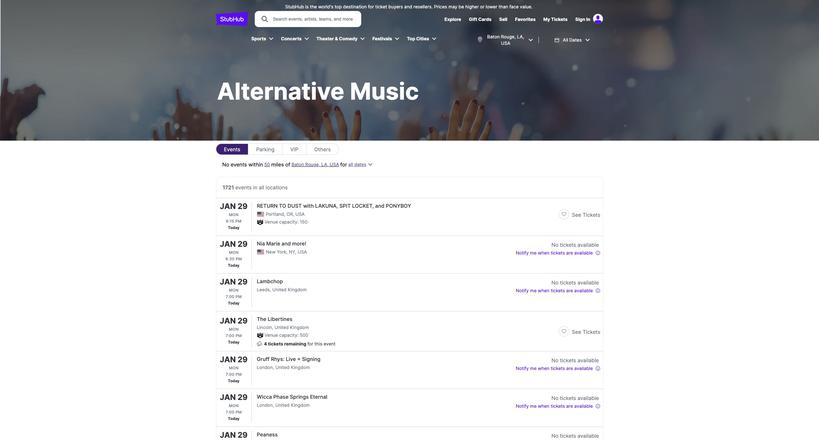 Task type: locate. For each thing, give the bounding box(es) containing it.
1 london, from the top
[[257, 365, 274, 370]]

for left the ticket
[[368, 4, 374, 9]]

2 venue from the top
[[265, 333, 278, 338]]

us national flag image for nia marie and more!
[[257, 250, 264, 255]]

1 vertical spatial events
[[235, 184, 252, 191]]

live
[[286, 356, 296, 363]]

4 today from the top
[[228, 340, 240, 345]]

1 jan 29 mon 7:00 pm today from the top
[[220, 277, 248, 306]]

1 vertical spatial see tickets
[[572, 329, 600, 335]]

baton rouge, la, usa button down others
[[292, 161, 339, 168]]

0 vertical spatial venue
[[265, 219, 278, 225]]

29 for nia marie and more!
[[238, 240, 248, 249]]

today for nia marie and more!
[[228, 263, 240, 268]]

4 notify me when tickets are available from the top
[[516, 404, 593, 409]]

my tickets
[[543, 16, 568, 22]]

1 us national flag image from the top
[[257, 212, 264, 217]]

united down phase
[[275, 403, 290, 408]]

all
[[563, 37, 568, 43]]

3 me from the top
[[530, 366, 537, 371]]

comedy
[[339, 36, 358, 41]]

7:00
[[226, 294, 234, 299], [226, 333, 234, 338], [226, 372, 234, 377], [226, 410, 234, 415]]

marie
[[266, 241, 280, 247]]

ponyboy
[[386, 203, 411, 209]]

50
[[264, 162, 270, 167]]

1 29 from the top
[[238, 202, 248, 211]]

1 when from the top
[[538, 250, 550, 256]]

2 when from the top
[[538, 288, 550, 294]]

gruff rhys: live + signing london, united kingdom
[[257, 356, 321, 370]]

29 left peaness
[[238, 431, 248, 440]]

locket,
[[352, 203, 374, 209]]

2 see tickets from the top
[[572, 329, 600, 335]]

jan 29 mon 7:00 pm today left gruff
[[220, 355, 248, 384]]

mon for wicca phase springs eternal
[[229, 404, 239, 408]]

no for wicca phase springs eternal
[[552, 395, 559, 402]]

29 left wicca
[[238, 393, 248, 402]]

today inside jan 29 mon 6:30 pm today
[[228, 263, 240, 268]]

usa down sell at the top right
[[501, 40, 510, 46]]

when for eternal
[[538, 404, 550, 409]]

1 vertical spatial venue
[[265, 333, 278, 338]]

1 tooltip image from the top
[[595, 251, 600, 256]]

&
[[335, 36, 338, 41]]

mon for return to dust with lakuna, spit locket, and ponyboy
[[229, 212, 239, 217]]

today inside jan 29 mon 6:15 pm today
[[228, 225, 240, 230]]

3 mon from the top
[[229, 288, 239, 293]]

jan for wicca phase springs eternal
[[220, 393, 236, 402]]

2 horizontal spatial for
[[368, 4, 374, 9]]

music
[[350, 77, 419, 105]]

4 me from the top
[[530, 404, 537, 409]]

2 jan 29 mon 7:00 pm today from the top
[[220, 316, 248, 345]]

1 today from the top
[[228, 225, 240, 230]]

3 today from the top
[[228, 301, 240, 306]]

3 29 from the top
[[238, 277, 248, 287]]

pm for nia marie and more!
[[236, 257, 242, 262]]

3 are from the top
[[566, 366, 573, 371]]

jan for return to dust with lakuna, spit locket, and ponyboy
[[220, 202, 236, 211]]

0 vertical spatial see tickets
[[572, 212, 600, 218]]

see tickets for the libertines
[[572, 329, 600, 335]]

lambchop leeds, united kingdom
[[257, 278, 307, 293]]

tooltip image for kingdom
[[595, 288, 600, 294]]

mon
[[229, 212, 239, 217], [229, 250, 239, 255], [229, 288, 239, 293], [229, 327, 239, 332], [229, 366, 239, 371], [229, 404, 239, 408]]

1 vertical spatial rouge,
[[305, 162, 320, 167]]

rouge, down others button
[[305, 162, 320, 167]]

pm inside jan 29 mon 6:30 pm today
[[236, 257, 242, 262]]

2 today from the top
[[228, 263, 240, 268]]

3 notify from the top
[[516, 366, 529, 371]]

2 vertical spatial tickets
[[583, 329, 600, 335]]

1 jan from the top
[[220, 202, 236, 211]]

events down events
[[231, 161, 247, 168]]

and up 'new york, ny, usa'
[[282, 241, 291, 247]]

1 vertical spatial tickets
[[583, 212, 600, 218]]

pm inside jan 29 mon 6:15 pm today
[[235, 219, 242, 224]]

29 inside jan 29 mon 6:15 pm today
[[238, 202, 248, 211]]

2 tooltip image from the top
[[595, 288, 600, 294]]

6 29 from the top
[[238, 393, 248, 402]]

1 vertical spatial london,
[[257, 403, 274, 408]]

150
[[300, 219, 308, 225]]

0 horizontal spatial rouge,
[[305, 162, 320, 167]]

0 vertical spatial all
[[348, 162, 353, 167]]

0 vertical spatial events
[[231, 161, 247, 168]]

prices
[[434, 4, 447, 9]]

1 venue from the top
[[265, 219, 278, 225]]

peaness
[[257, 432, 278, 438]]

4 7:00 from the top
[[226, 410, 234, 415]]

events
[[231, 161, 247, 168], [235, 184, 252, 191]]

0 vertical spatial la,
[[517, 34, 524, 39]]

kingdom inside gruff rhys: live + signing london, united kingdom
[[291, 365, 310, 370]]

4 jan from the top
[[220, 316, 236, 326]]

tickets
[[560, 242, 576, 248], [551, 250, 565, 256], [560, 280, 576, 286], [551, 288, 565, 294], [268, 341, 283, 347], [560, 357, 576, 364], [551, 366, 565, 371], [560, 395, 576, 402], [551, 404, 565, 409], [560, 433, 576, 439]]

1 notify from the top
[[516, 250, 529, 256]]

mon for gruff rhys: live + signing
[[229, 366, 239, 371]]

0 horizontal spatial la,
[[321, 162, 329, 167]]

theater & comedy
[[316, 36, 358, 41]]

venue down portland,
[[265, 219, 278, 225]]

0 horizontal spatial baton
[[292, 162, 304, 167]]

venue for return to dust with lakuna, spit locket, and ponyboy
[[265, 219, 278, 225]]

5 29 from the top
[[238, 355, 248, 365]]

theater
[[316, 36, 334, 41]]

capacity: for the libertines
[[279, 333, 299, 338]]

all left dates
[[348, 162, 353, 167]]

6 today from the top
[[228, 417, 240, 421]]

4 when from the top
[[538, 404, 550, 409]]

are for +
[[566, 366, 573, 371]]

when for kingdom
[[538, 288, 550, 294]]

2 7:00 from the top
[[226, 333, 234, 338]]

venue down lincoln, on the bottom of the page
[[265, 333, 278, 338]]

theater & comedy link
[[313, 32, 360, 46]]

3 notify me when tickets are available from the top
[[516, 366, 593, 371]]

4 mon from the top
[[229, 327, 239, 332]]

notify me when tickets are available button for +
[[516, 365, 600, 372]]

2 capacity: from the top
[[279, 333, 299, 338]]

concerts link
[[278, 32, 304, 46]]

1 vertical spatial baton rouge, la, usa button
[[292, 161, 339, 168]]

6:30
[[226, 257, 235, 262]]

29 left lambchop at bottom
[[238, 277, 248, 287]]

tickets for return to dust with lakuna, spit locket, and ponyboy
[[583, 212, 600, 218]]

5 today from the top
[[228, 379, 240, 384]]

5 mon from the top
[[229, 366, 239, 371]]

see tickets
[[572, 212, 600, 218], [572, 329, 600, 335]]

2 vertical spatial tooltip image
[[595, 366, 600, 371]]

1 see from the top
[[572, 212, 581, 218]]

1 vertical spatial tooltip image
[[595, 288, 600, 294]]

alternative music
[[217, 77, 419, 105]]

sell
[[499, 16, 507, 22]]

jan for lambchop
[[220, 277, 236, 287]]

0 vertical spatial capacity:
[[279, 219, 299, 225]]

explore link
[[445, 16, 461, 22]]

capacity: up remaining
[[279, 333, 299, 338]]

500
[[300, 333, 308, 338]]

london, down gruff
[[257, 365, 274, 370]]

mon inside jan 29 mon 6:15 pm today
[[229, 212, 239, 217]]

mon inside jan 29 mon 6:30 pm today
[[229, 250, 239, 255]]

sign in
[[575, 16, 590, 22]]

6 jan from the top
[[220, 393, 236, 402]]

pm for return to dust with lakuna, spit locket, and ponyboy
[[235, 219, 242, 224]]

events
[[224, 146, 240, 153]]

united down lambchop at bottom
[[272, 287, 287, 293]]

baton rouge, la, usa button down sell link
[[474, 30, 536, 50]]

today
[[228, 225, 240, 230], [228, 263, 240, 268], [228, 301, 240, 306], [228, 340, 240, 345], [228, 379, 240, 384], [228, 417, 240, 421]]

2 see from the top
[[572, 329, 581, 335]]

and
[[404, 4, 412, 9], [375, 203, 384, 209], [282, 241, 291, 247]]

all right the in
[[259, 184, 264, 191]]

and right locket,
[[375, 203, 384, 209]]

3 notify me when tickets are available button from the top
[[516, 365, 600, 372]]

jan 29 mon 7:00 pm today left leeds, on the left of the page
[[220, 277, 248, 306]]

0 vertical spatial baton rouge, la, usa button
[[474, 30, 536, 50]]

4 jan 29 mon 7:00 pm today from the top
[[220, 393, 248, 421]]

2 notify from the top
[[516, 288, 529, 294]]

la,
[[517, 34, 524, 39], [321, 162, 329, 167]]

lakuna,
[[315, 203, 338, 209]]

venue
[[265, 219, 278, 225], [265, 333, 278, 338]]

notify me when tickets are available button
[[516, 249, 600, 257], [516, 287, 600, 294], [516, 365, 600, 372], [516, 402, 600, 410]]

for left dates
[[340, 161, 347, 168]]

1 horizontal spatial baton rouge, la, usa button
[[474, 30, 536, 50]]

3 tooltip image from the top
[[595, 366, 600, 371]]

2 no tickets available from the top
[[552, 280, 599, 286]]

jan inside jan 29 mon 6:30 pm today
[[220, 240, 236, 249]]

no tickets available for eternal
[[552, 395, 599, 402]]

baton down cards
[[487, 34, 500, 39]]

others
[[314, 146, 331, 153]]

29 for lambchop
[[238, 277, 248, 287]]

or
[[480, 4, 485, 9]]

notify
[[516, 250, 529, 256], [516, 288, 529, 294], [516, 366, 529, 371], [516, 404, 529, 409]]

la, down 'favorites'
[[517, 34, 524, 39]]

1 vertical spatial see
[[572, 329, 581, 335]]

sports
[[251, 36, 266, 41]]

2 london, from the top
[[257, 403, 274, 408]]

baton right of
[[292, 162, 304, 167]]

1 horizontal spatial and
[[375, 203, 384, 209]]

the
[[257, 316, 266, 323]]

baton
[[487, 34, 500, 39], [292, 162, 304, 167]]

1 horizontal spatial rouge,
[[501, 34, 516, 39]]

1 see tickets from the top
[[572, 212, 600, 218]]

2 29 from the top
[[238, 240, 248, 249]]

1 capacity: from the top
[[279, 219, 299, 225]]

1 vertical spatial capacity:
[[279, 333, 299, 338]]

3 no tickets available from the top
[[552, 357, 599, 364]]

mon for lambchop
[[229, 288, 239, 293]]

when for +
[[538, 366, 550, 371]]

wicca
[[257, 394, 272, 400]]

this
[[315, 341, 322, 347]]

is
[[305, 4, 309, 9]]

kingdom inside the libertines lincoln, united kingdom
[[290, 325, 309, 330]]

1 horizontal spatial for
[[340, 161, 347, 168]]

united down the rhys:
[[275, 365, 290, 370]]

0 vertical spatial for
[[368, 4, 374, 9]]

1 vertical spatial all
[[259, 184, 264, 191]]

0 vertical spatial london,
[[257, 365, 274, 370]]

jan for nia marie and more!
[[220, 240, 236, 249]]

1 horizontal spatial all
[[348, 162, 353, 167]]

for left "this"
[[307, 341, 313, 347]]

jan 29 mon 7:00 pm today left the the
[[220, 316, 248, 345]]

sign in link
[[575, 16, 590, 22]]

1 vertical spatial baton
[[292, 162, 304, 167]]

2 me from the top
[[530, 288, 537, 294]]

4 are from the top
[[566, 404, 573, 409]]

pm for the libertines
[[236, 333, 242, 338]]

la, down others button
[[321, 162, 329, 167]]

0 vertical spatial see
[[572, 212, 581, 218]]

4 no tickets available from the top
[[552, 395, 599, 402]]

tooltip image
[[595, 251, 600, 256], [595, 288, 600, 294], [595, 366, 600, 371]]

more!
[[292, 241, 306, 247]]

4 notify me when tickets are available button from the top
[[516, 402, 600, 410]]

0 vertical spatial us national flag image
[[257, 212, 264, 217]]

lower
[[486, 4, 497, 9]]

0 vertical spatial baton
[[487, 34, 500, 39]]

7:00 for gruff
[[226, 372, 234, 377]]

rouge, down sell at the top right
[[501, 34, 516, 39]]

ny,
[[289, 249, 296, 255]]

jan 29 mon 6:15 pm today
[[220, 202, 248, 230]]

2 us national flag image from the top
[[257, 250, 264, 255]]

0 vertical spatial and
[[404, 4, 412, 9]]

5 no tickets available from the top
[[552, 433, 599, 439]]

stubhub image
[[216, 11, 248, 27]]

rouge, inside no events within 50 miles of baton rouge, la, usa
[[305, 162, 320, 167]]

usa inside no events within 50 miles of baton rouge, la, usa
[[330, 162, 339, 167]]

jan 29 mon 7:00 pm today
[[220, 277, 248, 306], [220, 316, 248, 345], [220, 355, 248, 384], [220, 393, 248, 421]]

be
[[459, 4, 464, 9]]

jan for gruff rhys: live + signing
[[220, 355, 236, 365]]

usa inside "baton rouge, la, usa"
[[501, 40, 510, 46]]

united inside wicca phase springs eternal london, united kingdom
[[275, 403, 290, 408]]

tooltip image
[[595, 404, 600, 409]]

springs
[[290, 394, 309, 400]]

29 for gruff rhys: live + signing
[[238, 355, 248, 365]]

4 29 from the top
[[238, 316, 248, 326]]

50 button
[[263, 160, 271, 169]]

2 are from the top
[[566, 288, 573, 294]]

29 for return to dust with lakuna, spit locket, and ponyboy
[[238, 202, 248, 211]]

29 down 1721 events in all locations
[[238, 202, 248, 211]]

3 jan 29 mon 7:00 pm today from the top
[[220, 355, 248, 384]]

festivals link
[[369, 32, 395, 46]]

29 inside jan 29 mon 6:30 pm today
[[238, 240, 248, 249]]

29 left the the
[[238, 316, 248, 326]]

2 notify me when tickets are available button from the top
[[516, 287, 600, 294]]

destination
[[343, 4, 367, 9]]

me
[[530, 250, 537, 256], [530, 288, 537, 294], [530, 366, 537, 371], [530, 404, 537, 409]]

4 notify from the top
[[516, 404, 529, 409]]

0 vertical spatial tooltip image
[[595, 251, 600, 256]]

are for kingdom
[[566, 288, 573, 294]]

2 notify me when tickets are available from the top
[[516, 288, 593, 294]]

and right "buyers"
[[404, 4, 412, 9]]

29 left nia
[[238, 240, 248, 249]]

0 horizontal spatial for
[[307, 341, 313, 347]]

events button
[[216, 144, 248, 155]]

1 vertical spatial la,
[[321, 162, 329, 167]]

5 jan from the top
[[220, 355, 236, 365]]

usa left "for all dates" on the top of the page
[[330, 162, 339, 167]]

stubhub
[[285, 4, 304, 9]]

events left the in
[[235, 184, 252, 191]]

kingdom inside wicca phase springs eternal london, united kingdom
[[291, 403, 310, 408]]

are for eternal
[[566, 404, 573, 409]]

3 7:00 from the top
[[226, 372, 234, 377]]

my tickets link
[[543, 16, 568, 22]]

return
[[257, 203, 278, 209]]

0 vertical spatial rouge,
[[501, 34, 516, 39]]

no tickets available
[[552, 242, 599, 248], [552, 280, 599, 286], [552, 357, 599, 364], [552, 395, 599, 402], [552, 433, 599, 439]]

notify me when tickets are available button for eternal
[[516, 402, 600, 410]]

us national flag image down return
[[257, 212, 264, 217]]

1 horizontal spatial la,
[[517, 34, 524, 39]]

wicca phase springs eternal london, united kingdom
[[257, 394, 327, 408]]

for all dates
[[340, 161, 366, 168]]

2 jan from the top
[[220, 240, 236, 249]]

jan 29 mon 7:00 pm today up jan 29 at bottom left
[[220, 393, 248, 421]]

1 vertical spatial us national flag image
[[257, 250, 264, 255]]

jan inside jan 29 mon 6:15 pm today
[[220, 202, 236, 211]]

2 vertical spatial for
[[307, 341, 313, 347]]

1 horizontal spatial baton
[[487, 34, 500, 39]]

3 when from the top
[[538, 366, 550, 371]]

london, down wicca
[[257, 403, 274, 408]]

3 jan from the top
[[220, 277, 236, 287]]

us national flag image
[[257, 212, 264, 217], [257, 250, 264, 255]]

us national flag image for return to dust with lakuna, spit locket, and ponyboy
[[257, 212, 264, 217]]

united down libertines
[[275, 325, 289, 330]]

1 7:00 from the top
[[226, 294, 234, 299]]

kingdom
[[288, 287, 307, 293], [290, 325, 309, 330], [291, 365, 310, 370], [291, 403, 310, 408]]

gift cards link
[[469, 16, 492, 22]]

0 horizontal spatial baton rouge, la, usa button
[[292, 161, 339, 168]]

my
[[543, 16, 550, 22]]

pm
[[235, 219, 242, 224], [236, 257, 242, 262], [236, 294, 242, 299], [236, 333, 242, 338], [236, 372, 242, 377], [236, 410, 242, 415]]

capacity: down or, on the left
[[279, 219, 299, 225]]

2 vertical spatial and
[[282, 241, 291, 247]]

2 mon from the top
[[229, 250, 239, 255]]

signing
[[302, 356, 321, 363]]

29 left gruff
[[238, 355, 248, 365]]

1 vertical spatial for
[[340, 161, 347, 168]]

jan 29 mon 7:00 pm today for lambchop
[[220, 277, 248, 306]]

today for the libertines
[[228, 340, 240, 345]]

us national flag image down nia
[[257, 250, 264, 255]]

the libertines lincoln, united kingdom
[[257, 316, 309, 330]]

1 mon from the top
[[229, 212, 239, 217]]

6 mon from the top
[[229, 404, 239, 408]]

phase
[[273, 394, 289, 400]]

baton inside no events within 50 miles of baton rouge, la, usa
[[292, 162, 304, 167]]

baton inside "baton rouge, la, usa"
[[487, 34, 500, 39]]



Task type: vqa. For each thing, say whether or not it's contained in the screenshot.
A to the bottom
no



Task type: describe. For each thing, give the bounding box(es) containing it.
7:00 for lambchop
[[226, 294, 234, 299]]

top
[[335, 4, 342, 9]]

la, inside no events within 50 miles of baton rouge, la, usa
[[321, 162, 329, 167]]

united inside the libertines lincoln, united kingdom
[[275, 325, 289, 330]]

jan 29 mon 6:30 pm today
[[220, 240, 248, 268]]

events for in
[[235, 184, 252, 191]]

jan 29 mon 7:00 pm today for the libertines
[[220, 316, 248, 345]]

festivals
[[372, 36, 392, 41]]

dates
[[354, 162, 366, 167]]

rhys:
[[271, 356, 284, 363]]

remaining
[[284, 341, 306, 347]]

today for return to dust with lakuna, spit locket, and ponyboy
[[228, 225, 240, 230]]

see for the libertines
[[572, 329, 581, 335]]

notify for kingdom
[[516, 288, 529, 294]]

jan for the libertines
[[220, 316, 236, 326]]

within
[[248, 161, 263, 168]]

today for gruff rhys: live + signing
[[228, 379, 240, 384]]

jan 29
[[220, 431, 248, 440]]

sign
[[575, 16, 585, 22]]

nia marie and more!
[[257, 241, 306, 247]]

1 me from the top
[[530, 250, 537, 256]]

parking
[[256, 146, 274, 153]]

top cities link
[[404, 32, 432, 46]]

tooltip image for +
[[595, 366, 600, 371]]

notify me when tickets are available button for kingdom
[[516, 287, 600, 294]]

london, inside gruff rhys: live + signing london, united kingdom
[[257, 365, 274, 370]]

favorites link
[[515, 16, 536, 22]]

in
[[253, 184, 257, 191]]

new york, ny, usa
[[266, 249, 307, 255]]

jan 29 mon 7:00 pm today for gruff rhys: live + signing
[[220, 355, 248, 384]]

all inside "for all dates"
[[348, 162, 353, 167]]

pm for lambchop
[[236, 294, 242, 299]]

4 tickets remaining for this event
[[264, 341, 336, 347]]

notify me when tickets are available for +
[[516, 366, 593, 371]]

notify for eternal
[[516, 404, 529, 409]]

sell link
[[499, 16, 507, 22]]

favorites
[[515, 16, 536, 22]]

mon for nia marie and more!
[[229, 250, 239, 255]]

1 vertical spatial and
[[375, 203, 384, 209]]

today for lambchop
[[228, 301, 240, 306]]

notify me when tickets are available for kingdom
[[516, 288, 593, 294]]

events for within
[[231, 161, 247, 168]]

locations
[[266, 184, 288, 191]]

no for nia marie and more!
[[552, 242, 559, 248]]

6:15
[[226, 219, 234, 224]]

no events within 50 miles of baton rouge, la, usa
[[222, 161, 339, 168]]

sports link
[[248, 32, 269, 46]]

united inside gruff rhys: live + signing london, united kingdom
[[275, 365, 290, 370]]

resellers.
[[414, 4, 433, 9]]

+
[[297, 356, 301, 363]]

7 jan from the top
[[220, 431, 236, 440]]

event
[[324, 341, 336, 347]]

dust
[[288, 203, 302, 209]]

united inside lambchop leeds, united kingdom
[[272, 287, 287, 293]]

may
[[449, 4, 457, 9]]

0 horizontal spatial and
[[282, 241, 291, 247]]

vip button
[[282, 144, 306, 155]]

1721
[[223, 184, 234, 191]]

explore
[[445, 16, 461, 22]]

see for return to dust with lakuna, spit locket, and ponyboy
[[572, 212, 581, 218]]

leeds,
[[257, 287, 271, 293]]

venue capacity: 500
[[265, 333, 308, 338]]

in
[[586, 16, 590, 22]]

gift
[[469, 16, 477, 22]]

than
[[499, 4, 508, 9]]

top cities
[[407, 36, 429, 41]]

kingdom inside lambchop leeds, united kingdom
[[288, 287, 307, 293]]

2 horizontal spatial and
[[404, 4, 412, 9]]

face
[[510, 4, 519, 9]]

capacity: for return to dust with lakuna, spit locket, and ponyboy
[[279, 219, 299, 225]]

1 notify me when tickets are available from the top
[[516, 250, 593, 256]]

buyers
[[388, 4, 403, 9]]

me for +
[[530, 366, 537, 371]]

4
[[264, 341, 267, 347]]

rouge, inside "baton rouge, la, usa"
[[501, 34, 516, 39]]

pm for wicca phase springs eternal
[[236, 410, 242, 415]]

alternative
[[217, 77, 344, 105]]

Search events, artists, teams, and more field
[[272, 15, 355, 23]]

concerts
[[281, 36, 302, 41]]

no for gruff rhys: live + signing
[[552, 357, 559, 364]]

london, inside wicca phase springs eternal london, united kingdom
[[257, 403, 274, 408]]

parking button
[[248, 144, 282, 155]]

cards
[[478, 16, 492, 22]]

pm for gruff rhys: live + signing
[[236, 372, 242, 377]]

venue capacity: 150
[[265, 219, 308, 225]]

all dates
[[563, 37, 582, 43]]

spit
[[339, 203, 351, 209]]

tickets for the libertines
[[583, 329, 600, 335]]

29 for the libertines
[[238, 316, 248, 326]]

libertines
[[268, 316, 292, 323]]

lambchop
[[257, 278, 283, 285]]

or,
[[287, 211, 294, 217]]

venue for the libertines
[[265, 333, 278, 338]]

the
[[310, 4, 317, 9]]

of
[[285, 161, 290, 168]]

0 vertical spatial tickets
[[551, 16, 568, 22]]

7 29 from the top
[[238, 431, 248, 440]]

0 horizontal spatial all
[[259, 184, 264, 191]]

1 no tickets available from the top
[[552, 242, 599, 248]]

me for kingdom
[[530, 288, 537, 294]]

la, inside "baton rouge, la, usa"
[[517, 34, 524, 39]]

to
[[279, 203, 286, 209]]

1 are from the top
[[566, 250, 573, 256]]

1721 events in all locations
[[223, 184, 288, 191]]

ticket
[[375, 4, 387, 9]]

today for wicca phase springs eternal
[[228, 417, 240, 421]]

return to dust with lakuna, spit locket, and ponyboy
[[257, 203, 411, 209]]

29 for wicca phase springs eternal
[[238, 393, 248, 402]]

see tickets for return to dust with lakuna, spit locket, and ponyboy
[[572, 212, 600, 218]]

miles
[[271, 161, 284, 168]]

dates
[[569, 37, 582, 43]]

with
[[303, 203, 314, 209]]

no tickets available for +
[[552, 357, 599, 364]]

top
[[407, 36, 415, 41]]

me for eternal
[[530, 404, 537, 409]]

new
[[266, 249, 276, 255]]

no tickets available for kingdom
[[552, 280, 599, 286]]

cities
[[416, 36, 429, 41]]

usa up 150
[[295, 211, 305, 217]]

notify for +
[[516, 366, 529, 371]]

baton rouge, la, usa
[[487, 34, 524, 46]]

stubhub is the world's top destination for ticket buyers and resellers. prices may be higher or lower than face value.
[[285, 4, 533, 9]]

gruff
[[257, 356, 270, 363]]

higher
[[465, 4, 479, 9]]

usa down more!
[[298, 249, 307, 255]]

mon for the libertines
[[229, 327, 239, 332]]

others button
[[306, 144, 339, 155]]

portland, or, usa
[[266, 211, 305, 217]]

7:00 for wicca
[[226, 410, 234, 415]]

1 notify me when tickets are available button from the top
[[516, 249, 600, 257]]

jan 29 mon 7:00 pm today for wicca phase springs eternal
[[220, 393, 248, 421]]

notify me when tickets are available for eternal
[[516, 404, 593, 409]]

no for lambchop
[[552, 280, 559, 286]]



